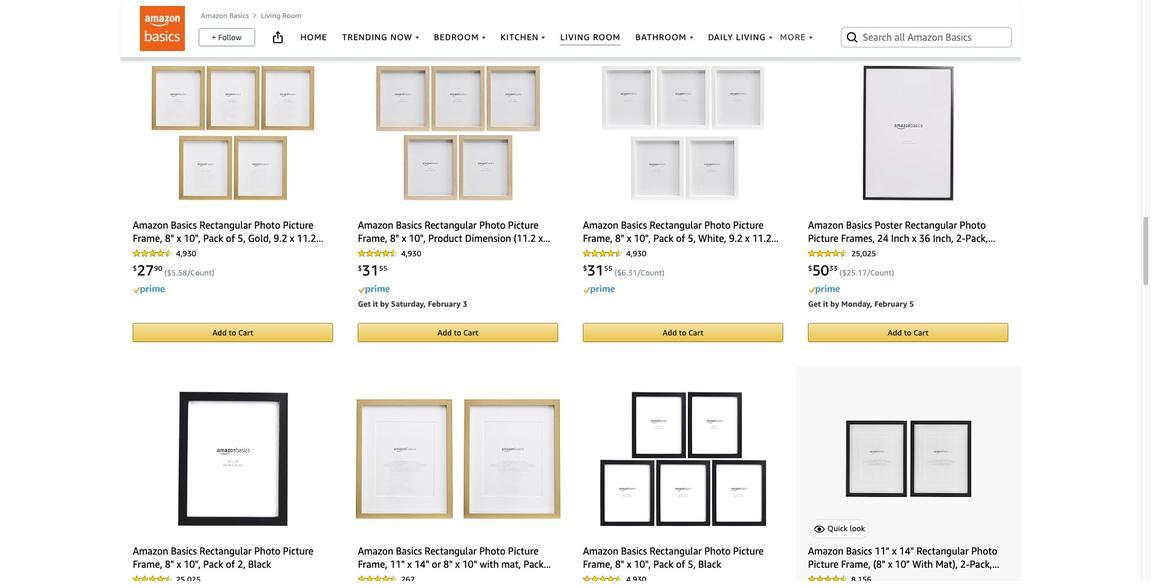 Task type: describe. For each thing, give the bounding box(es) containing it.
count for 50
[[871, 268, 892, 278]]

) for 27
[[212, 268, 214, 278]]

$ 50 33 ( $ 25 . 17 / count )
[[809, 262, 895, 279]]

it for 31
[[373, 299, 378, 309]]

+ follow button
[[199, 29, 254, 46]]

5 for 27
[[172, 268, 176, 278]]

33
[[830, 264, 838, 273]]

. for 31
[[627, 268, 629, 278]]

living room
[[261, 11, 302, 20]]

55 for $ 31 55
[[379, 264, 388, 273]]

( for 27
[[165, 268, 167, 278]]

27
[[137, 262, 154, 279]]

get for 31
[[358, 299, 371, 309]]

february for 31
[[428, 299, 461, 309]]

amazon basics rectangular photo picture frame, 8" x 10", product dimension (11.2 x 9.2 in) pack of 5, natural image
[[376, 66, 541, 201]]

( for 31
[[615, 268, 617, 278]]

quick look button
[[810, 520, 870, 539]]

55 for $ 31 55 ( $ 6 . 31 / count )
[[605, 264, 613, 273]]

room
[[283, 11, 302, 20]]

quick look
[[828, 524, 866, 533]]

amazon basics rectangular photo picture frame, 11" x 14" or 8" x 10" with mat, pack of 2, gold, 12.28 x 15.18 inches image
[[356, 399, 561, 519]]

amazon basics 11" x 14" rectangular photo picture frame, (8" x 10" with mat), 2-pack, black, 15.2 inch l x 12.2 inch w image
[[838, 388, 980, 530]]

february for (
[[875, 299, 908, 309]]

amazon basics rectangular photo picture frame, 8" x 10", pack of 5, white, 9.2 x 11.2 inches image
[[602, 66, 765, 201]]

amazon
[[201, 11, 228, 20]]

quick
[[828, 524, 848, 533]]

4,930 for 31
[[627, 249, 647, 258]]

90
[[154, 264, 162, 273]]

$ inside $ 31 55
[[358, 264, 362, 273]]

amazon basics
[[201, 11, 249, 20]]

/ for 27
[[187, 268, 191, 278]]

) for 50
[[892, 268, 895, 278]]

25,025
[[852, 249, 877, 258]]

get it by monday, february 5
[[809, 299, 915, 309]]

6
[[622, 268, 627, 278]]

by for (
[[831, 299, 840, 309]]

$ 31 55 ( $ 6 . 31 / count )
[[583, 262, 665, 279]]

saturday,
[[391, 299, 426, 309]]

share image
[[271, 30, 285, 44]]



Task type: vqa. For each thing, say whether or not it's contained in the screenshot.
third the Eligible for Prime. icon from right
no



Task type: locate. For each thing, give the bounding box(es) containing it.
1 horizontal spatial 55
[[605, 264, 613, 273]]

1 horizontal spatial 5
[[910, 299, 915, 309]]

it for (
[[824, 299, 829, 309]]

2 horizontal spatial 31
[[629, 268, 638, 278]]

0 horizontal spatial /
[[187, 268, 191, 278]]

by left saturday,
[[380, 299, 389, 309]]

0 horizontal spatial count
[[191, 268, 212, 278]]

1 ) from the left
[[212, 268, 214, 278]]

2 horizontal spatial )
[[892, 268, 895, 278]]

) inside $ 50 33 ( $ 25 . 17 / count )
[[892, 268, 895, 278]]

living
[[261, 11, 281, 20]]

1 ( from the left
[[165, 268, 167, 278]]

/ right 25
[[868, 268, 871, 278]]

count right 17
[[871, 268, 892, 278]]

5 right monday,
[[910, 299, 915, 309]]

2 / from the left
[[638, 268, 641, 278]]

( inside $ 31 55 ( $ 6 . 31 / count )
[[615, 268, 617, 278]]

count inside $ 27 90 ( $ 5 . 58 / count )
[[191, 268, 212, 278]]

get down 50
[[809, 299, 821, 309]]

58
[[178, 268, 187, 278]]

count inside $ 31 55 ( $ 6 . 31 / count )
[[641, 268, 662, 278]]

3 ( from the left
[[840, 268, 843, 278]]

)
[[212, 268, 214, 278], [662, 268, 665, 278], [892, 268, 895, 278]]

5 inside $ 27 90 ( $ 5 . 58 / count )
[[172, 268, 176, 278]]

31 up get it by saturday, february 3 on the bottom left
[[362, 262, 379, 279]]

count right 58
[[191, 268, 212, 278]]

1 horizontal spatial /
[[638, 268, 641, 278]]

Search all Amazon Basics search field
[[864, 27, 993, 47]]

+
[[212, 32, 216, 42]]

look
[[850, 524, 866, 533]]

1 horizontal spatial get
[[809, 299, 821, 309]]

31 right 6
[[629, 268, 638, 278]]

2 by from the left
[[831, 299, 840, 309]]

3 4,930 from the left
[[627, 249, 647, 258]]

count for 31
[[641, 268, 662, 278]]

0 horizontal spatial get
[[358, 299, 371, 309]]

2 horizontal spatial count
[[871, 268, 892, 278]]

$ 27 90 ( $ 5 . 58 / count )
[[133, 262, 214, 279]]

50
[[813, 262, 830, 279]]

3 count from the left
[[871, 268, 892, 278]]

1 vertical spatial 5
[[910, 299, 915, 309]]

) right 58
[[212, 268, 214, 278]]

1 horizontal spatial .
[[627, 268, 629, 278]]

0 horizontal spatial .
[[176, 268, 178, 278]]

. inside $ 27 90 ( $ 5 . 58 / count )
[[176, 268, 178, 278]]

( inside $ 50 33 ( $ 25 . 17 / count )
[[840, 268, 843, 278]]

25
[[847, 268, 856, 278]]

$ 31 55
[[358, 262, 388, 279]]

4,930
[[176, 249, 196, 258], [401, 249, 422, 258], [627, 249, 647, 258]]

1 by from the left
[[380, 299, 389, 309]]

follow
[[218, 32, 242, 42]]

/ for 31
[[638, 268, 641, 278]]

2 horizontal spatial 4,930
[[627, 249, 647, 258]]

it left saturday,
[[373, 299, 378, 309]]

1 / from the left
[[187, 268, 191, 278]]

1 horizontal spatial it
[[824, 299, 829, 309]]

february right monday,
[[875, 299, 908, 309]]

2 horizontal spatial (
[[840, 268, 843, 278]]

1 horizontal spatial (
[[615, 268, 617, 278]]

1 horizontal spatial by
[[831, 299, 840, 309]]

2 horizontal spatial /
[[868, 268, 871, 278]]

amazon basics logo image
[[140, 6, 185, 51]]

by left monday,
[[831, 299, 840, 309]]

17
[[858, 268, 868, 278]]

0 horizontal spatial 31
[[362, 262, 379, 279]]

2 . from the left
[[627, 268, 629, 278]]

1 4,930 from the left
[[176, 249, 196, 258]]

55 inside $ 31 55 ( $ 6 . 31 / count )
[[605, 264, 613, 273]]

1 horizontal spatial 31
[[588, 262, 605, 279]]

2 it from the left
[[824, 299, 829, 309]]

/ inside $ 50 33 ( $ 25 . 17 / count )
[[868, 268, 871, 278]]

1 february from the left
[[428, 299, 461, 309]]

( left 6
[[615, 268, 617, 278]]

( for 50
[[840, 268, 843, 278]]

/ for 50
[[868, 268, 871, 278]]

31 left 6
[[588, 262, 605, 279]]

get for (
[[809, 299, 821, 309]]

31
[[362, 262, 379, 279], [588, 262, 605, 279], [629, 268, 638, 278]]

0 vertical spatial 5
[[172, 268, 176, 278]]

2 4,930 from the left
[[401, 249, 422, 258]]

2 count from the left
[[641, 268, 662, 278]]

amazon basics rectangular photo picture frame, 8" x 10", pack of 5, black image
[[600, 392, 767, 527]]

get it by saturday, february 3
[[358, 299, 468, 309]]

5 for it
[[910, 299, 915, 309]]

1 it from the left
[[373, 299, 378, 309]]

0 horizontal spatial (
[[165, 268, 167, 278]]

55
[[379, 264, 388, 273], [605, 264, 613, 273]]

) right 17
[[892, 268, 895, 278]]

amazon basics rectangular photo picture frame, 8" x 10", pack of 2, black image
[[178, 392, 288, 527]]

get
[[358, 299, 371, 309], [809, 299, 821, 309]]

) inside $ 27 90 ( $ 5 . 58 / count )
[[212, 268, 214, 278]]

february left 3
[[428, 299, 461, 309]]

1 55 from the left
[[379, 264, 388, 273]]

. inside $ 50 33 ( $ 25 . 17 / count )
[[856, 268, 858, 278]]

/ right 6
[[638, 268, 641, 278]]

( right 33
[[840, 268, 843, 278]]

. for 50
[[856, 268, 858, 278]]

count inside $ 50 33 ( $ 25 . 17 / count )
[[871, 268, 892, 278]]

/ inside $ 31 55 ( $ 6 . 31 / count )
[[638, 268, 641, 278]]

get down $ 31 55
[[358, 299, 371, 309]]

0 horizontal spatial february
[[428, 299, 461, 309]]

0 horizontal spatial 5
[[172, 268, 176, 278]]

amazon basics link
[[201, 11, 249, 20]]

by
[[380, 299, 389, 309], [831, 299, 840, 309]]

55 up get it by saturday, february 3 on the bottom left
[[379, 264, 388, 273]]

.
[[176, 268, 178, 278], [627, 268, 629, 278], [856, 268, 858, 278]]

count for 27
[[191, 268, 212, 278]]

/ right 90 on the top of page
[[187, 268, 191, 278]]

$
[[133, 264, 137, 273], [358, 264, 362, 273], [583, 264, 588, 273], [809, 264, 813, 273], [167, 268, 172, 278], [617, 268, 622, 278], [843, 268, 847, 278]]

) right 6
[[662, 268, 665, 278]]

/ inside $ 27 90 ( $ 5 . 58 / count )
[[187, 268, 191, 278]]

5 left 58
[[172, 268, 176, 278]]

amazon basics rectangular photo picture frame, 8" x 10", pack of 5, gold, 9.2 x 11.2 inches image
[[152, 66, 315, 201]]

(
[[165, 268, 167, 278], [615, 268, 617, 278], [840, 268, 843, 278]]

4,930 for 27
[[176, 249, 196, 258]]

. for 27
[[176, 268, 178, 278]]

monday,
[[842, 299, 873, 309]]

1 get from the left
[[358, 299, 371, 309]]

2 ( from the left
[[615, 268, 617, 278]]

2 55 from the left
[[605, 264, 613, 273]]

/
[[187, 268, 191, 278], [638, 268, 641, 278], [868, 268, 871, 278]]

) for 31
[[662, 268, 665, 278]]

living room link
[[261, 11, 302, 20]]

. inside $ 31 55 ( $ 6 . 31 / count )
[[627, 268, 629, 278]]

2 february from the left
[[875, 299, 908, 309]]

1 horizontal spatial )
[[662, 268, 665, 278]]

( right 90 on the top of page
[[165, 268, 167, 278]]

2 horizontal spatial .
[[856, 268, 858, 278]]

1 horizontal spatial february
[[875, 299, 908, 309]]

1 count from the left
[[191, 268, 212, 278]]

count
[[191, 268, 212, 278], [641, 268, 662, 278], [871, 268, 892, 278]]

amazon basics poster rectangular photo picture frames, 24 inch x 36 inch, 2-pack, black image
[[863, 66, 955, 201]]

1 . from the left
[[176, 268, 178, 278]]

1 horizontal spatial 4,930
[[401, 249, 422, 258]]

) inside $ 31 55 ( $ 6 . 31 / count )
[[662, 268, 665, 278]]

basics
[[229, 11, 249, 20]]

2 get from the left
[[809, 299, 821, 309]]

it
[[373, 299, 378, 309], [824, 299, 829, 309]]

5
[[172, 268, 176, 278], [910, 299, 915, 309]]

count right 6
[[641, 268, 662, 278]]

it left monday,
[[824, 299, 829, 309]]

2 ) from the left
[[662, 268, 665, 278]]

0 horizontal spatial 55
[[379, 264, 388, 273]]

( inside $ 27 90 ( $ 5 . 58 / count )
[[165, 268, 167, 278]]

3
[[463, 299, 468, 309]]

31 inside $ 31 55 ( $ 6 . 31 / count )
[[629, 268, 638, 278]]

31 for $ 31 55 ( $ 6 . 31 / count )
[[588, 262, 605, 279]]

0 horizontal spatial by
[[380, 299, 389, 309]]

3 ) from the left
[[892, 268, 895, 278]]

0 horizontal spatial it
[[373, 299, 378, 309]]

3 / from the left
[[868, 268, 871, 278]]

31 for $ 31 55
[[362, 262, 379, 279]]

+ follow
[[212, 32, 242, 42]]

55 inside $ 31 55
[[379, 264, 388, 273]]

0 horizontal spatial )
[[212, 268, 214, 278]]

february
[[428, 299, 461, 309], [875, 299, 908, 309]]

4,930 up 58
[[176, 249, 196, 258]]

by for 31
[[380, 299, 389, 309]]

0 horizontal spatial 4,930
[[176, 249, 196, 258]]

4,930 up $ 31 55 ( $ 6 . 31 / count )
[[627, 249, 647, 258]]

1 horizontal spatial count
[[641, 268, 662, 278]]

3 . from the left
[[856, 268, 858, 278]]

55 left 6
[[605, 264, 613, 273]]

4,930 up get it by saturday, february 3 on the bottom left
[[401, 249, 422, 258]]

search image
[[845, 30, 860, 44]]



